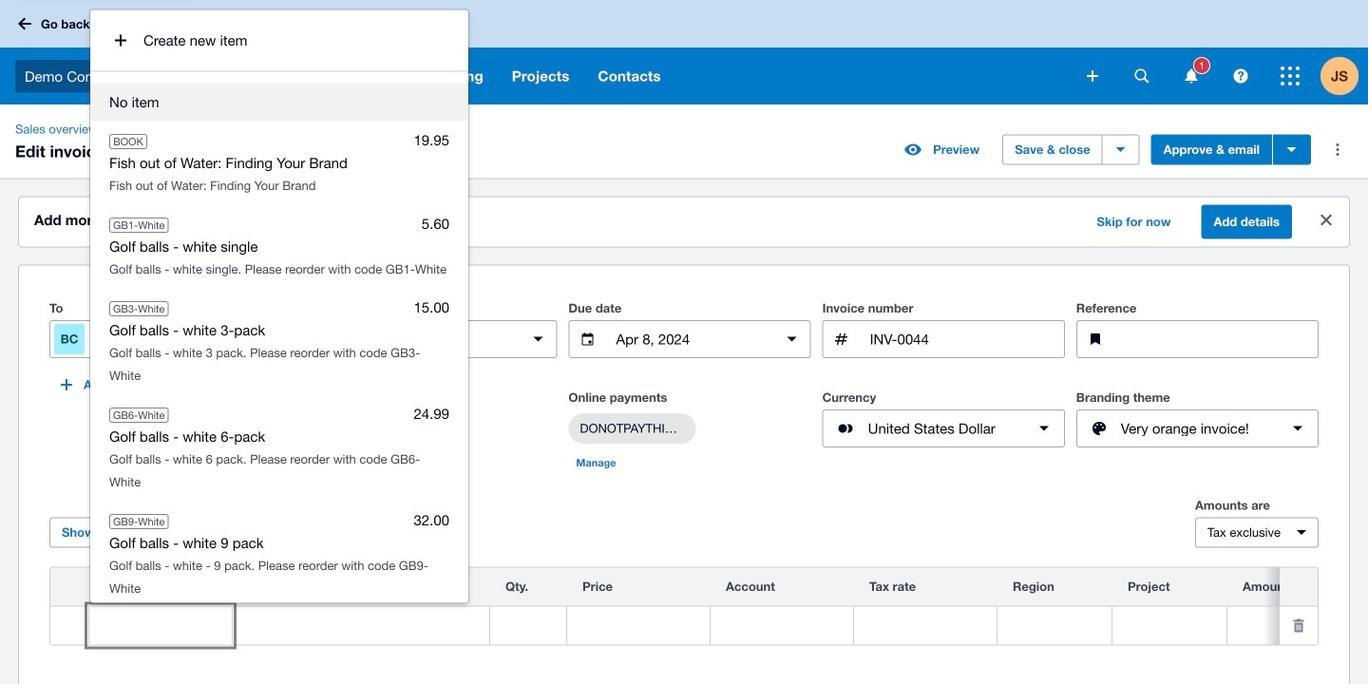 Task type: vqa. For each thing, say whether or not it's contained in the screenshot.
INVOICE LINE ITEM LIST element
yes



Task type: describe. For each thing, give the bounding box(es) containing it.
remove image
[[1280, 607, 1318, 645]]

invoice number element
[[823, 320, 1065, 358]]

more line item options element
[[1280, 568, 1318, 606]]

2 more date options image from the left
[[773, 320, 811, 358]]



Task type: locate. For each thing, give the bounding box(es) containing it.
none text field inside invoice line item list element
[[233, 608, 489, 644]]

None field
[[89, 608, 232, 644], [490, 608, 566, 644], [567, 608, 710, 644], [1228, 608, 1368, 644], [89, 608, 232, 644], [490, 608, 566, 644], [567, 608, 710, 644], [1228, 608, 1368, 644]]

more date options image
[[519, 320, 557, 358], [773, 320, 811, 358]]

None text field
[[360, 321, 512, 357], [614, 321, 766, 357], [868, 321, 1064, 357], [1122, 321, 1318, 357], [360, 321, 512, 357], [614, 321, 766, 357], [868, 321, 1064, 357], [1122, 321, 1318, 357]]

list box
[[90, 10, 468, 684]]

svg image
[[18, 18, 31, 30], [1281, 67, 1300, 86], [1135, 69, 1149, 83], [1185, 69, 1198, 83], [1234, 69, 1248, 83], [1087, 70, 1098, 82]]

more invoice options image
[[1319, 131, 1357, 169]]

None text field
[[233, 608, 489, 644]]

group
[[90, 10, 468, 684]]

invoice line item list element
[[49, 567, 1368, 646]]

banner
[[0, 0, 1368, 105]]

0 horizontal spatial more date options image
[[519, 320, 557, 358]]

1 more date options image from the left
[[519, 320, 557, 358]]

1 horizontal spatial more date options image
[[773, 320, 811, 358]]



